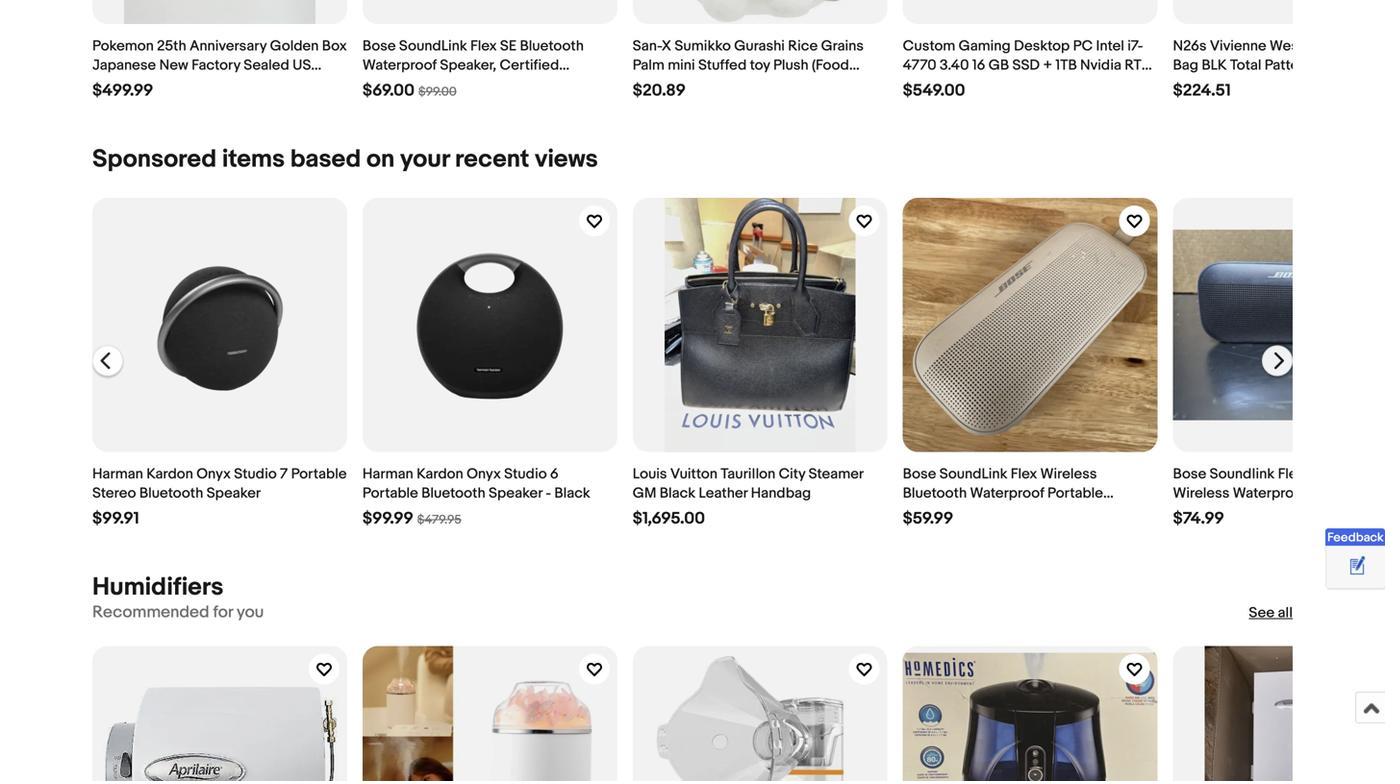 Task type: describe. For each thing, give the bounding box(es) containing it.
portable inside bose soundlink flex wireless bluetooth waterproof portable speaker - for parts
[[1048, 485, 1103, 503]]

louis
[[633, 466, 667, 483]]

taurillon
[[721, 466, 776, 483]]

black inside harman kardon onyx studio 6 portable bluetooth speaker - black $99.99 $479.95
[[554, 485, 590, 503]]

soundlink for refurbished
[[399, 37, 467, 55]]

japanese
[[92, 57, 156, 74]]

n26s vivienne westwood should $224.51
[[1173, 37, 1385, 101]]

new inside san-x sumikko gurashi rice grains palm mini stuffed toy plush (food kingdom) new
[[699, 76, 728, 93]]

rtx
[[1125, 57, 1151, 74]]

$1,695.00
[[633, 509, 705, 530]]

plush
[[773, 57, 809, 74]]

$549.00
[[903, 81, 965, 101]]

desktop
[[1014, 37, 1070, 55]]

+
[[1043, 57, 1052, 74]]

humidifiers link
[[92, 573, 223, 603]]

$20.89 text field
[[633, 81, 686, 101]]

black inside louis vuitton taurillon city steamer gm black leather handbag $1,695.00
[[660, 485, 695, 503]]

harman kardon onyx studio 7 portable stereo bluetooth speaker $99.91
[[92, 466, 347, 530]]

palm
[[633, 57, 664, 74]]

bluetooth inside bose soundlink flex se bluetooth waterproof speaker, certified refurbished
[[520, 37, 584, 55]]

grains
[[821, 37, 864, 55]]

custom gaming desktop pc intel i7- 4770 3.40 16 gb ssd + 1tb nvidia rtx 2060 6 gb
[[903, 37, 1151, 93]]

nvidia
[[1080, 57, 1121, 74]]

$59.99 text field
[[903, 509, 953, 530]]

custom
[[903, 37, 955, 55]]

$479.95
[[417, 513, 461, 528]]

leather
[[699, 485, 748, 503]]

box
[[322, 37, 347, 55]]

$20.89
[[633, 81, 686, 101]]

wireless
[[1040, 466, 1097, 483]]

bose inside bose soundlink flex se bluetooth waterproof speaker, certified refurbished
[[363, 37, 396, 55]]

your
[[400, 145, 449, 174]]

rice
[[788, 37, 818, 55]]

$99.99
[[363, 509, 413, 530]]

should
[[1344, 37, 1385, 55]]

- for parts
[[960, 505, 965, 522]]

gaming
[[959, 37, 1011, 55]]

$74.99 text field
[[1173, 509, 1224, 530]]

$74.99
[[1173, 509, 1224, 530]]

san-
[[633, 37, 662, 55]]

gurashi
[[734, 37, 785, 55]]

all
[[1278, 605, 1293, 622]]

kingdom)
[[633, 76, 696, 93]]

see all link
[[1249, 604, 1293, 623]]

recent
[[455, 145, 529, 174]]

vivienne
[[1210, 37, 1266, 55]]

pokemon 25th anniversary golden box japanese new factory sealed us seller
[[92, 37, 347, 93]]

for
[[213, 603, 233, 623]]

flex for $74.99
[[1278, 466, 1304, 483]]

studio for black
[[504, 466, 547, 483]]

humidifiers
[[92, 573, 223, 603]]

3.40
[[940, 57, 969, 74]]

recommended for you
[[92, 603, 264, 623]]

$69.00 $99.00
[[363, 81, 457, 101]]

stereo
[[92, 485, 136, 503]]

ssd
[[1012, 57, 1040, 74]]

see all
[[1249, 605, 1293, 622]]

us
[[293, 57, 311, 74]]

studio for $99.91
[[234, 466, 277, 483]]

flex for $59.99
[[1011, 466, 1037, 483]]

$69.00 text field
[[363, 81, 415, 101]]

soundlink
[[1210, 466, 1275, 483]]

new inside pokemon 25th anniversary golden box japanese new factory sealed us seller
[[159, 57, 188, 74]]

bose soundlink flex wireless bluetooth waterproof portable speaker - for parts
[[903, 466, 1103, 522]]

bose for $59.99
[[903, 466, 936, 483]]

7
[[280, 466, 288, 483]]

waterproof for refurbished
[[363, 57, 437, 74]]

pokemon
[[92, 37, 154, 55]]

sponsored
[[92, 145, 217, 174]]

n26s
[[1173, 37, 1207, 55]]

$69.00
[[363, 81, 415, 101]]

based
[[290, 145, 361, 174]]

items
[[222, 145, 285, 174]]

seller
[[92, 76, 130, 93]]

anniversary
[[190, 37, 267, 55]]

soundlink for -
[[939, 466, 1008, 483]]

6 inside harman kardon onyx studio 6 portable bluetooth speaker - black $99.99 $479.95
[[550, 466, 559, 483]]

se
[[500, 37, 517, 55]]

25th
[[157, 37, 186, 55]]

sponsored items based on your recent views
[[92, 145, 598, 174]]

(food
[[812, 57, 849, 74]]

$1,695.00 text field
[[633, 509, 705, 530]]

steamer
[[809, 466, 863, 483]]

stuffed
[[698, 57, 747, 74]]

x
[[662, 37, 671, 55]]

$99.00
[[418, 84, 457, 99]]

$549.00 text field
[[903, 81, 965, 101]]

handbag
[[751, 485, 811, 503]]

$99.91
[[92, 509, 139, 530]]

bose for $74.99
[[1173, 466, 1206, 483]]

on
[[366, 145, 395, 174]]



Task type: vqa. For each thing, say whether or not it's contained in the screenshot.
in within the 'If you've made a mistake when bidding on an item, you can retract your bid in certain circumstances.'
no



Task type: locate. For each thing, give the bounding box(es) containing it.
onyx
[[196, 466, 231, 483], [467, 466, 501, 483]]

0 vertical spatial soundlink
[[399, 37, 467, 55]]

1 vertical spatial gb
[[952, 76, 973, 93]]

$224.51 text field
[[1173, 81, 1231, 101]]

studio
[[234, 466, 277, 483], [504, 466, 547, 483]]

toy
[[750, 57, 770, 74]]

- for $99.99
[[546, 485, 551, 503]]

black left portab
[[1308, 466, 1343, 483]]

0 vertical spatial new
[[159, 57, 188, 74]]

kardon for $99.91
[[146, 466, 193, 483]]

$499.99
[[92, 81, 153, 101]]

bose soundlink flex se bluetooth waterproof speaker, certified refurbished
[[363, 37, 584, 93]]

0 horizontal spatial portable
[[291, 466, 347, 483]]

louis vuitton taurillon city steamer gm black leather handbag $1,695.00
[[633, 466, 863, 530]]

bose soundlink flex black portab
[[1173, 466, 1385, 522]]

views
[[535, 145, 598, 174]]

1 horizontal spatial flex
[[1011, 466, 1037, 483]]

- inside harman kardon onyx studio 6 portable bluetooth speaker - black $99.99 $479.95
[[546, 485, 551, 503]]

0 horizontal spatial speaker
[[207, 485, 261, 503]]

vuitton
[[670, 466, 717, 483]]

0 vertical spatial waterproof
[[363, 57, 437, 74]]

1 vertical spatial new
[[699, 76, 728, 93]]

speaker inside harman kardon onyx studio 6 portable bluetooth speaker - black $99.99 $479.95
[[489, 485, 542, 503]]

1 horizontal spatial new
[[699, 76, 728, 93]]

harman inside harman kardon onyx studio 6 portable bluetooth speaker - black $99.99 $479.95
[[363, 466, 413, 483]]

1 onyx from the left
[[196, 466, 231, 483]]

new down stuffed
[[699, 76, 728, 93]]

1 horizontal spatial speaker
[[489, 485, 542, 503]]

1 horizontal spatial kardon
[[417, 466, 463, 483]]

previous price $99.00 text field
[[418, 84, 457, 99]]

$499.99 text field
[[92, 81, 153, 101]]

bluetooth up $59.99
[[903, 485, 967, 503]]

0 horizontal spatial onyx
[[196, 466, 231, 483]]

1 horizontal spatial 6
[[941, 76, 949, 93]]

kardon for black
[[417, 466, 463, 483]]

1 horizontal spatial portable
[[363, 485, 418, 503]]

recommended for you element
[[92, 603, 264, 624]]

waterproof
[[363, 57, 437, 74], [970, 485, 1044, 503]]

bluetooth right stereo
[[139, 485, 203, 503]]

portable inside harman kardon onyx studio 6 portable bluetooth speaker - black $99.99 $479.95
[[363, 485, 418, 503]]

studio inside harman kardon onyx studio 6 portable bluetooth speaker - black $99.99 $479.95
[[504, 466, 547, 483]]

parts
[[992, 505, 1026, 522]]

1 horizontal spatial gb
[[989, 57, 1009, 74]]

$59.99
[[903, 509, 953, 530]]

bluetooth inside harman kardon onyx studio 6 portable bluetooth speaker - black $99.99 $479.95
[[421, 485, 485, 503]]

portable up $99.99 text field on the left of the page
[[363, 485, 418, 503]]

flex inside bose soundlink flex wireless bluetooth waterproof portable speaker - for parts
[[1011, 466, 1037, 483]]

0 horizontal spatial flex
[[470, 37, 497, 55]]

kardon inside harman kardon onyx studio 6 portable bluetooth speaker - black $99.99 $479.95
[[417, 466, 463, 483]]

onyx for $99.91
[[196, 466, 231, 483]]

0 horizontal spatial bose
[[363, 37, 396, 55]]

harman kardon onyx studio 6 portable bluetooth speaker - black $99.99 $479.95
[[363, 466, 590, 530]]

soundlink inside bose soundlink flex se bluetooth waterproof speaker, certified refurbished
[[399, 37, 467, 55]]

4770
[[903, 57, 937, 74]]

new
[[159, 57, 188, 74], [699, 76, 728, 93]]

bluetooth inside bose soundlink flex wireless bluetooth waterproof portable speaker - for parts
[[903, 485, 967, 503]]

speaker inside bose soundlink flex wireless bluetooth waterproof portable speaker - for parts
[[903, 505, 957, 522]]

westwood
[[1270, 37, 1340, 55]]

city
[[779, 466, 805, 483]]

san-x sumikko gurashi rice grains palm mini stuffed toy plush (food kingdom) new
[[633, 37, 864, 93]]

studio inside harman kardon onyx studio 7 portable stereo bluetooth speaker $99.91
[[234, 466, 277, 483]]

waterproof up 'parts'
[[970, 485, 1044, 503]]

soundlink inside bose soundlink flex wireless bluetooth waterproof portable speaker - for parts
[[939, 466, 1008, 483]]

2 onyx from the left
[[467, 466, 501, 483]]

bluetooth up $479.95
[[421, 485, 485, 503]]

1tb
[[1056, 57, 1077, 74]]

speaker,
[[440, 57, 496, 74]]

gm
[[633, 485, 656, 503]]

sumikko
[[675, 37, 731, 55]]

onyx inside harman kardon onyx studio 6 portable bluetooth speaker - black $99.99 $479.95
[[467, 466, 501, 483]]

0 horizontal spatial -
[[546, 485, 551, 503]]

harman up stereo
[[92, 466, 143, 483]]

new down 25th
[[159, 57, 188, 74]]

1 vertical spatial waterproof
[[970, 485, 1044, 503]]

2 horizontal spatial speaker
[[903, 505, 957, 522]]

waterproof for -
[[970, 485, 1044, 503]]

for
[[969, 505, 989, 522]]

golden
[[270, 37, 319, 55]]

1 horizontal spatial studio
[[504, 466, 547, 483]]

bose inside bose soundlink flex wireless bluetooth waterproof portable speaker - for parts
[[903, 466, 936, 483]]

previous price $479.95 text field
[[417, 513, 461, 528]]

6 inside custom gaming desktop pc intel i7- 4770 3.40 16 gb ssd + 1tb nvidia rtx 2060 6 gb
[[941, 76, 949, 93]]

2 harman from the left
[[363, 466, 413, 483]]

waterproof inside bose soundlink flex wireless bluetooth waterproof portable speaker - for parts
[[970, 485, 1044, 503]]

bose up $74.99 text box
[[1173, 466, 1206, 483]]

- left for
[[960, 505, 965, 522]]

portable
[[291, 466, 347, 483], [363, 485, 418, 503], [1048, 485, 1103, 503]]

certified
[[500, 57, 559, 74]]

soundlink
[[399, 37, 467, 55], [939, 466, 1008, 483]]

feedback
[[1327, 531, 1384, 546]]

0 horizontal spatial kardon
[[146, 466, 193, 483]]

speaker for $99.99
[[489, 485, 542, 503]]

0 horizontal spatial new
[[159, 57, 188, 74]]

waterproof inside bose soundlink flex se bluetooth waterproof speaker, certified refurbished
[[363, 57, 437, 74]]

0 horizontal spatial waterproof
[[363, 57, 437, 74]]

1 horizontal spatial black
[[660, 485, 695, 503]]

-
[[546, 485, 551, 503], [960, 505, 965, 522]]

portab
[[1347, 466, 1385, 483]]

2 kardon from the left
[[417, 466, 463, 483]]

1 horizontal spatial waterproof
[[970, 485, 1044, 503]]

flex up 'speaker,'
[[470, 37, 497, 55]]

2 horizontal spatial portable
[[1048, 485, 1103, 503]]

$99.99 text field
[[363, 509, 413, 530]]

1 harman from the left
[[92, 466, 143, 483]]

1 horizontal spatial soundlink
[[939, 466, 1008, 483]]

1 kardon from the left
[[146, 466, 193, 483]]

flex inside bose soundlink flex black portab
[[1278, 466, 1304, 483]]

2060
[[903, 76, 937, 93]]

0 vertical spatial -
[[546, 485, 551, 503]]

portable for black
[[363, 485, 418, 503]]

1 horizontal spatial -
[[960, 505, 965, 522]]

0 vertical spatial gb
[[989, 57, 1009, 74]]

1 horizontal spatial bose
[[903, 466, 936, 483]]

1 vertical spatial -
[[960, 505, 965, 522]]

6 down 3.40
[[941, 76, 949, 93]]

$99.91 text field
[[92, 509, 139, 530]]

$224.51
[[1173, 81, 1231, 101]]

refurbished
[[363, 76, 443, 93]]

portable inside harman kardon onyx studio 7 portable stereo bluetooth speaker $99.91
[[291, 466, 347, 483]]

- inside bose soundlink flex wireless bluetooth waterproof portable speaker - for parts
[[960, 505, 965, 522]]

1 vertical spatial soundlink
[[939, 466, 1008, 483]]

i7-
[[1127, 37, 1143, 55]]

soundlink up for
[[939, 466, 1008, 483]]

harman inside harman kardon onyx studio 7 portable stereo bluetooth speaker $99.91
[[92, 466, 143, 483]]

flex up 'parts'
[[1011, 466, 1037, 483]]

6
[[941, 76, 949, 93], [550, 466, 559, 483]]

harman
[[92, 466, 143, 483], [363, 466, 413, 483]]

kardon
[[146, 466, 193, 483], [417, 466, 463, 483]]

harman up $99.99 text field on the left of the page
[[363, 466, 413, 483]]

bose inside bose soundlink flex black portab
[[1173, 466, 1206, 483]]

1 studio from the left
[[234, 466, 277, 483]]

mini
[[668, 57, 695, 74]]

see
[[1249, 605, 1275, 622]]

0 horizontal spatial 6
[[550, 466, 559, 483]]

intel
[[1096, 37, 1124, 55]]

bluetooth inside harman kardon onyx studio 7 portable stereo bluetooth speaker $99.91
[[139, 485, 203, 503]]

1 horizontal spatial onyx
[[467, 466, 501, 483]]

speaker inside harman kardon onyx studio 7 portable stereo bluetooth speaker $99.91
[[207, 485, 261, 503]]

waterproof up 'refurbished'
[[363, 57, 437, 74]]

flex right soundlink
[[1278, 466, 1304, 483]]

gb
[[989, 57, 1009, 74], [952, 76, 973, 93]]

bose up $59.99 text box
[[903, 466, 936, 483]]

2 horizontal spatial bose
[[1173, 466, 1206, 483]]

speaker for parts
[[903, 505, 957, 522]]

black down vuitton
[[660, 485, 695, 503]]

0 horizontal spatial studio
[[234, 466, 277, 483]]

gb right the 16
[[989, 57, 1009, 74]]

factory
[[192, 57, 240, 74]]

bluetooth up certified
[[520, 37, 584, 55]]

6 left louis
[[550, 466, 559, 483]]

portable for $99.91
[[291, 466, 347, 483]]

black
[[1308, 466, 1343, 483], [554, 485, 590, 503], [660, 485, 695, 503]]

- left gm
[[546, 485, 551, 503]]

portable right 7
[[291, 466, 347, 483]]

flex
[[470, 37, 497, 55], [1011, 466, 1037, 483], [1278, 466, 1304, 483]]

0 horizontal spatial gb
[[952, 76, 973, 93]]

bose right box
[[363, 37, 396, 55]]

pc
[[1073, 37, 1093, 55]]

16
[[972, 57, 985, 74]]

onyx inside harman kardon onyx studio 7 portable stereo bluetooth speaker $99.91
[[196, 466, 231, 483]]

2 horizontal spatial flex
[[1278, 466, 1304, 483]]

black inside bose soundlink flex black portab
[[1308, 466, 1343, 483]]

1 vertical spatial 6
[[550, 466, 559, 483]]

recommended
[[92, 603, 209, 623]]

flex inside bose soundlink flex se bluetooth waterproof speaker, certified refurbished
[[470, 37, 497, 55]]

0 vertical spatial 6
[[941, 76, 949, 93]]

black left gm
[[554, 485, 590, 503]]

2 studio from the left
[[504, 466, 547, 483]]

gb down 3.40
[[952, 76, 973, 93]]

soundlink up 'speaker,'
[[399, 37, 467, 55]]

0 horizontal spatial harman
[[92, 466, 143, 483]]

portable down wireless
[[1048, 485, 1103, 503]]

1 horizontal spatial harman
[[363, 466, 413, 483]]

harman for $99.91
[[92, 466, 143, 483]]

onyx for black
[[467, 466, 501, 483]]

0 horizontal spatial soundlink
[[399, 37, 467, 55]]

kardon inside harman kardon onyx studio 7 portable stereo bluetooth speaker $99.91
[[146, 466, 193, 483]]

harman for black
[[363, 466, 413, 483]]

sealed
[[244, 57, 289, 74]]

bose
[[363, 37, 396, 55], [903, 466, 936, 483], [1173, 466, 1206, 483]]

2 horizontal spatial black
[[1308, 466, 1343, 483]]

0 horizontal spatial black
[[554, 485, 590, 503]]



